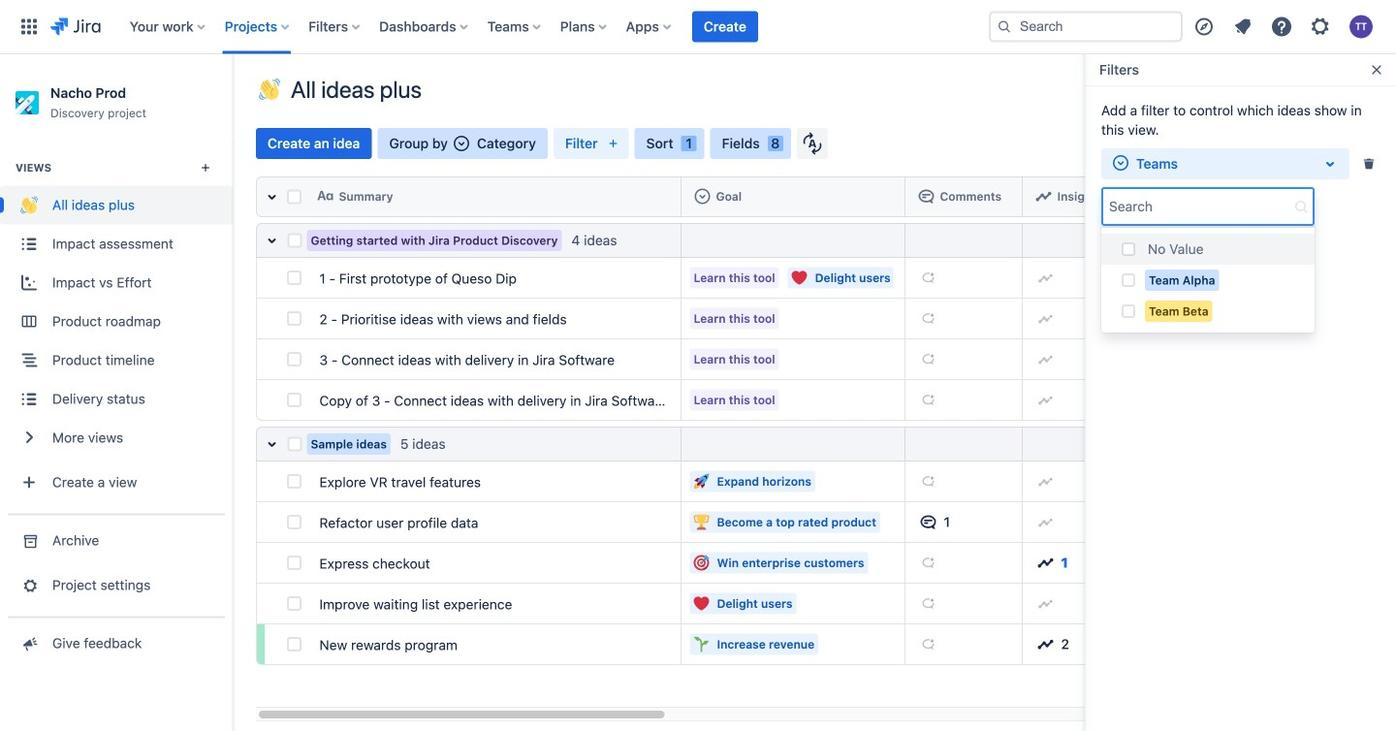 Task type: describe. For each thing, give the bounding box(es) containing it.
project settings image
[[19, 576, 39, 595]]

notifications image
[[1232, 15, 1255, 38]]

collapse all image
[[260, 185, 284, 209]]

primary element
[[12, 0, 974, 54]]

:trophy: image
[[694, 515, 709, 530]]

close image
[[1362, 156, 1377, 172]]

:trophy: image
[[694, 515, 709, 530]]

search image
[[997, 19, 1013, 34]]

discover atlassian products image
[[1193, 15, 1216, 38]]

insights image
[[1036, 189, 1052, 204]]

appswitcher icon image
[[17, 15, 41, 38]]

comments image
[[921, 515, 936, 530]]

autosave is enabled image
[[803, 132, 822, 155]]

help image
[[1270, 15, 1294, 38]]

your profile and settings image
[[1350, 15, 1373, 38]]

insights image
[[1038, 555, 1054, 571]]



Task type: locate. For each thing, give the bounding box(es) containing it.
:wave: image
[[20, 196, 38, 214], [20, 196, 38, 214]]

add a filter image
[[1110, 196, 1125, 211]]

:seedling: image
[[694, 637, 709, 652], [694, 637, 709, 652]]

0 vertical spatial search field
[[989, 11, 1183, 42]]

feedback image
[[19, 634, 39, 653]]

:wave: image
[[259, 79, 280, 100], [259, 79, 280, 100]]

close image
[[1369, 62, 1385, 78]]

settings image
[[1309, 15, 1333, 38]]

goal image
[[695, 189, 710, 204]]

summary image
[[318, 189, 333, 204]]

jira product discovery navigation element
[[0, 54, 233, 731]]

:rocket: image
[[694, 474, 709, 489], [694, 474, 709, 489]]

banner
[[0, 0, 1397, 54]]

current project sidebar image
[[211, 78, 254, 116]]

single select dropdown image
[[454, 136, 469, 151]]

:heart: image
[[792, 270, 808, 286], [792, 270, 808, 286], [694, 596, 709, 611], [694, 596, 709, 611]]

Search field
[[989, 11, 1183, 42], [1104, 189, 1290, 224]]

jira image
[[50, 15, 101, 38], [50, 15, 101, 38]]

1 vertical spatial search field
[[1104, 189, 1290, 224]]

multi select dropdown image
[[1113, 155, 1129, 171]]

insights image
[[1038, 637, 1054, 652]]

comments image
[[919, 189, 934, 204]]

cell
[[682, 177, 906, 217], [906, 177, 1023, 217], [1023, 177, 1128, 217], [682, 223, 906, 258], [682, 223, 906, 258], [906, 223, 1023, 258], [906, 223, 1023, 258]]

:dart: image
[[694, 555, 709, 571], [694, 555, 709, 571]]

add image
[[921, 270, 936, 286], [1038, 270, 1054, 286], [1038, 311, 1054, 326], [1038, 352, 1054, 367], [921, 392, 936, 408], [921, 474, 936, 489], [921, 596, 936, 611], [1038, 596, 1054, 611], [921, 637, 936, 652]]

group
[[0, 136, 233, 514]]

add image
[[921, 270, 936, 286], [921, 311, 936, 326], [921, 311, 936, 326], [921, 352, 936, 367], [921, 352, 936, 367], [921, 392, 936, 408], [1038, 392, 1054, 408], [921, 474, 936, 489], [1038, 474, 1054, 489], [1038, 515, 1054, 530], [921, 555, 936, 571], [921, 555, 936, 571], [921, 596, 936, 611], [921, 637, 936, 652]]



Task type: vqa. For each thing, say whether or not it's contained in the screenshot.
Analyze Current Website Medium priority image
no



